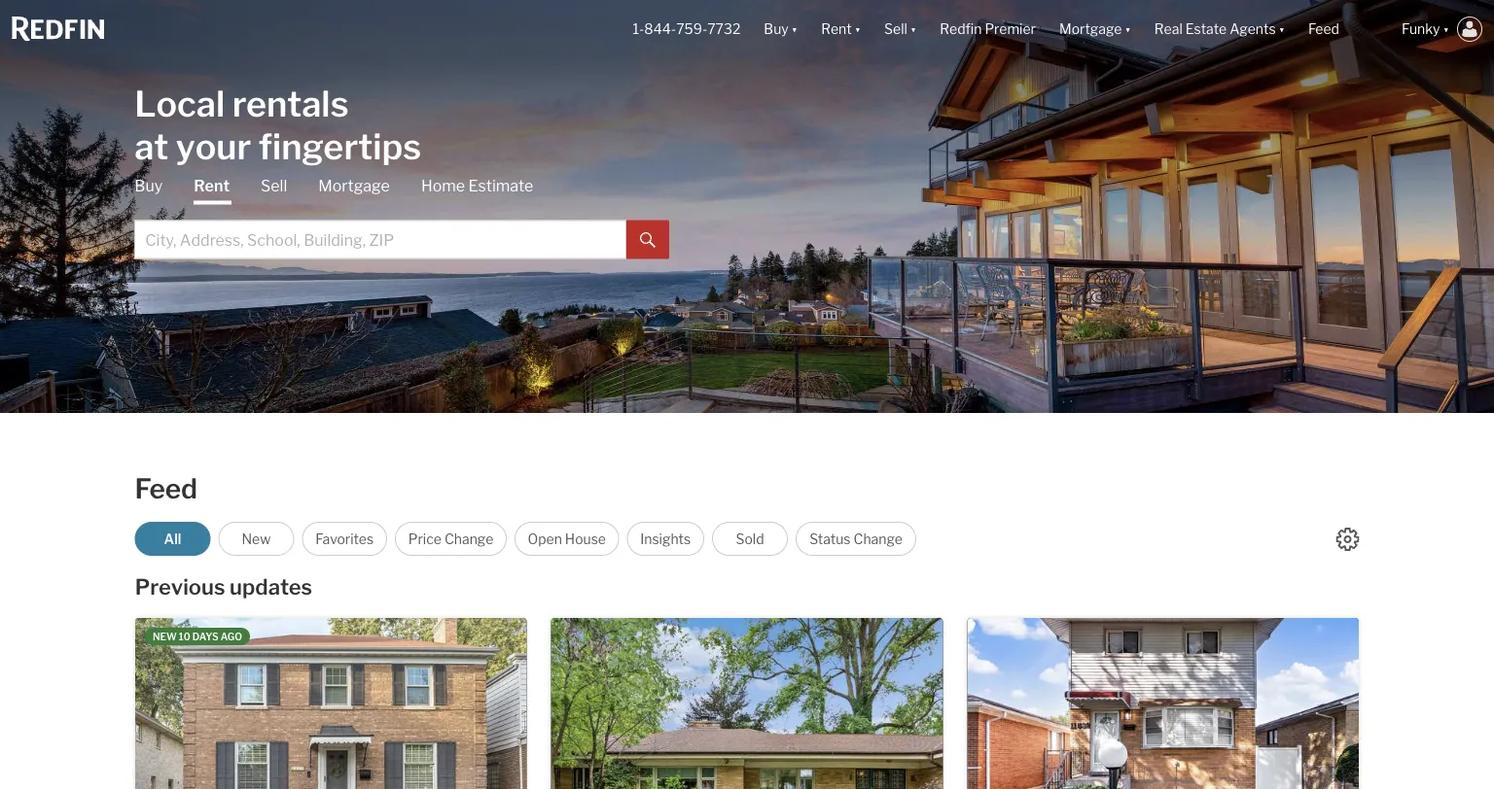 Task type: locate. For each thing, give the bounding box(es) containing it.
feed up "all" "option"
[[135, 473, 198, 506]]

fingertips
[[259, 125, 421, 168]]

funky ▾
[[1402, 21, 1449, 37]]

rent for rent
[[194, 177, 230, 196]]

mortgage inside tab list
[[318, 177, 390, 196]]

0 vertical spatial buy
[[764, 21, 789, 37]]

mortgage for mortgage ▾
[[1059, 21, 1122, 37]]

house
[[565, 531, 606, 548]]

tab list containing buy
[[134, 176, 669, 259]]

3 ▾ from the left
[[910, 21, 917, 37]]

1 vertical spatial buy
[[134, 177, 163, 196]]

0 horizontal spatial buy
[[134, 177, 163, 196]]

real estate agents ▾
[[1154, 21, 1285, 37]]

rent link
[[194, 176, 230, 205]]

1 vertical spatial sell
[[261, 177, 287, 196]]

10
[[179, 631, 190, 643]]

rent
[[821, 21, 852, 37], [194, 177, 230, 196]]

buy ▾ button
[[752, 0, 809, 58]]

2 change from the left
[[854, 531, 903, 548]]

rent right buy ▾
[[821, 21, 852, 37]]

1 horizontal spatial buy
[[764, 21, 789, 37]]

1 vertical spatial mortgage
[[318, 177, 390, 196]]

▾ for funky ▾
[[1443, 21, 1449, 37]]

feed right agents
[[1308, 21, 1339, 37]]

rent ▾ button
[[821, 0, 861, 58]]

change right price at bottom left
[[444, 531, 493, 548]]

mortgage inside mortgage ▾ dropdown button
[[1059, 21, 1122, 37]]

4 ▾ from the left
[[1125, 21, 1131, 37]]

buy inside dropdown button
[[764, 21, 789, 37]]

sell inside sell ▾ dropdown button
[[884, 21, 907, 37]]

submit search image
[[640, 233, 656, 248]]

change inside "option"
[[854, 531, 903, 548]]

buy for buy ▾
[[764, 21, 789, 37]]

1 change from the left
[[444, 531, 493, 548]]

rent down your
[[194, 177, 230, 196]]

new 10 days ago
[[153, 631, 242, 643]]

0 vertical spatial mortgage
[[1059, 21, 1122, 37]]

mortgage left real
[[1059, 21, 1122, 37]]

759-
[[676, 21, 707, 37]]

Price Change radio
[[395, 522, 507, 556]]

insights
[[640, 531, 691, 548]]

change for status change
[[854, 531, 903, 548]]

tab list
[[134, 176, 669, 259]]

▾ left the "rent ▾"
[[791, 21, 798, 37]]

buy down 'at'
[[134, 177, 163, 196]]

▾ left real
[[1125, 21, 1131, 37]]

1 horizontal spatial feed
[[1308, 21, 1339, 37]]

buy ▾ button
[[764, 0, 798, 58]]

1 vertical spatial feed
[[135, 473, 198, 506]]

0 vertical spatial rent
[[821, 21, 852, 37]]

1 vertical spatial rent
[[194, 177, 230, 196]]

1 horizontal spatial mortgage
[[1059, 21, 1122, 37]]

mortgage ▾ button
[[1048, 0, 1143, 58]]

open house
[[528, 531, 606, 548]]

▾ for buy ▾
[[791, 21, 798, 37]]

local rentals at your fingertips
[[134, 82, 421, 168]]

rent inside dropdown button
[[821, 21, 852, 37]]

City, Address, School, Building, ZIP search field
[[134, 220, 627, 259]]

rent ▾
[[821, 21, 861, 37]]

agents
[[1230, 21, 1276, 37]]

Status Change radio
[[796, 522, 916, 556]]

Favorites radio
[[302, 522, 387, 556]]

option group containing all
[[135, 522, 916, 556]]

1 horizontal spatial sell
[[884, 21, 907, 37]]

▾ for mortgage ▾
[[1125, 21, 1131, 37]]

0 horizontal spatial change
[[444, 531, 493, 548]]

0 vertical spatial feed
[[1308, 21, 1339, 37]]

sell right the "rent ▾"
[[884, 21, 907, 37]]

▾ right funky
[[1443, 21, 1449, 37]]

sell down local rentals at your fingertips
[[261, 177, 287, 196]]

▾ right agents
[[1279, 21, 1285, 37]]

Open House radio
[[515, 522, 619, 556]]

mortgage
[[1059, 21, 1122, 37], [318, 177, 390, 196]]

New radio
[[218, 522, 294, 556]]

▾ left redfin
[[910, 21, 917, 37]]

change inside 'radio'
[[444, 531, 493, 548]]

1-
[[633, 21, 644, 37]]

sell for sell ▾
[[884, 21, 907, 37]]

2 ▾ from the left
[[855, 21, 861, 37]]

price
[[408, 531, 442, 548]]

premier
[[985, 21, 1036, 37]]

0 horizontal spatial rent
[[194, 177, 230, 196]]

change
[[444, 531, 493, 548], [854, 531, 903, 548]]

1 horizontal spatial rent
[[821, 21, 852, 37]]

7732
[[707, 21, 741, 37]]

▾
[[791, 21, 798, 37], [855, 21, 861, 37], [910, 21, 917, 37], [1125, 21, 1131, 37], [1279, 21, 1285, 37], [1443, 21, 1449, 37]]

feed
[[1308, 21, 1339, 37], [135, 473, 198, 506]]

previous
[[135, 574, 225, 601]]

0 vertical spatial sell
[[884, 21, 907, 37]]

sell for sell
[[261, 177, 287, 196]]

mortgage for mortgage
[[318, 177, 390, 196]]

status change
[[809, 531, 903, 548]]

1 horizontal spatial change
[[854, 531, 903, 548]]

photo of 2310 w 107th pl, chicago, il 60643 image
[[135, 619, 527, 790]]

option group
[[135, 522, 916, 556]]

844-
[[644, 21, 676, 37]]

mortgage down fingertips
[[318, 177, 390, 196]]

▾ for rent ▾
[[855, 21, 861, 37]]

home estimate link
[[421, 176, 533, 197]]

new
[[153, 631, 177, 643]]

home estimate
[[421, 177, 533, 196]]

home
[[421, 177, 465, 196]]

real estate agents ▾ link
[[1154, 0, 1285, 58]]

0 horizontal spatial sell
[[261, 177, 287, 196]]

sell
[[884, 21, 907, 37], [261, 177, 287, 196]]

▾ left sell ▾
[[855, 21, 861, 37]]

0 horizontal spatial mortgage
[[318, 177, 390, 196]]

feed inside feed button
[[1308, 21, 1339, 37]]

rent inside tab list
[[194, 177, 230, 196]]

6 ▾ from the left
[[1443, 21, 1449, 37]]

buy
[[764, 21, 789, 37], [134, 177, 163, 196]]

change right status
[[854, 531, 903, 548]]

1 ▾ from the left
[[791, 21, 798, 37]]

buy right 7732
[[764, 21, 789, 37]]



Task type: describe. For each thing, give the bounding box(es) containing it.
▾ for sell ▾
[[910, 21, 917, 37]]

change for price change
[[444, 531, 493, 548]]

open
[[528, 531, 562, 548]]

rent ▾ button
[[809, 0, 873, 58]]

ago
[[221, 631, 242, 643]]

5 ▾ from the left
[[1279, 21, 1285, 37]]

buy ▾
[[764, 21, 798, 37]]

updates
[[230, 574, 312, 601]]

real
[[1154, 21, 1183, 37]]

sell link
[[261, 176, 287, 197]]

sell ▾ button
[[873, 0, 928, 58]]

status
[[809, 531, 851, 548]]

rent for rent ▾
[[821, 21, 852, 37]]

real estate agents ▾ button
[[1143, 0, 1297, 58]]

redfin premier
[[940, 21, 1036, 37]]

rentals
[[232, 82, 349, 125]]

estate
[[1185, 21, 1227, 37]]

redfin
[[940, 21, 982, 37]]

redfin premier button
[[928, 0, 1048, 58]]

days
[[192, 631, 219, 643]]

sell ▾
[[884, 21, 917, 37]]

1-844-759-7732
[[633, 21, 741, 37]]

local
[[134, 82, 225, 125]]

all
[[164, 531, 181, 548]]

sold
[[736, 531, 764, 548]]

buy for buy
[[134, 177, 163, 196]]

at
[[134, 125, 169, 168]]

feed button
[[1297, 0, 1390, 58]]

0 horizontal spatial feed
[[135, 473, 198, 506]]

photo of 11532 s bishop st, chicago, il 60643 image
[[967, 619, 1359, 790]]

mortgage ▾
[[1059, 21, 1131, 37]]

new
[[242, 531, 271, 548]]

1-844-759-7732 link
[[633, 21, 741, 37]]

mortgage ▾ button
[[1059, 0, 1131, 58]]

funky
[[1402, 21, 1440, 37]]

mortgage link
[[318, 176, 390, 197]]

estimate
[[468, 177, 533, 196]]

sell ▾ button
[[884, 0, 917, 58]]

Sold radio
[[712, 522, 788, 556]]

photo of 10700 s hoyne ave, chicago, il 60643 image
[[551, 619, 943, 790]]

price change
[[408, 531, 493, 548]]

your
[[176, 125, 251, 168]]

buy link
[[134, 176, 163, 197]]

previous updates
[[135, 574, 312, 601]]

favorites
[[316, 531, 374, 548]]

All radio
[[135, 522, 211, 556]]

Insights radio
[[627, 522, 704, 556]]



Task type: vqa. For each thing, say whether or not it's contained in the screenshot.
1st "Oct" from left
no



